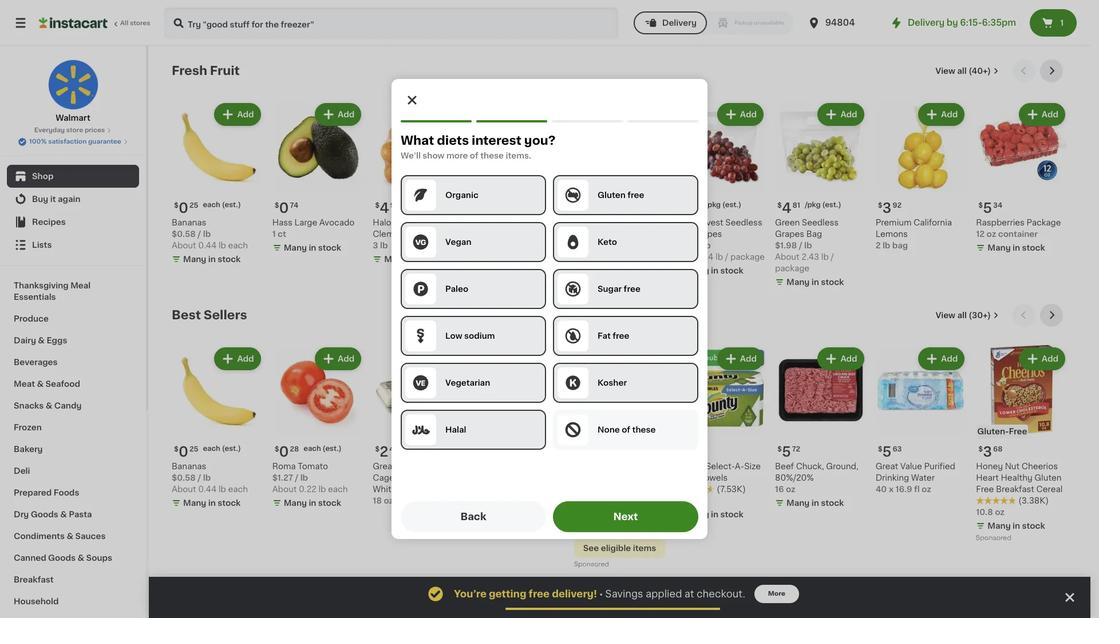 Task type: locate. For each thing, give the bounding box(es) containing it.
25 inside $ 0 25 each (est.)
[[190, 202, 198, 209]]

1 vertical spatial 2
[[876, 242, 881, 250]]

1 $0.25 each (estimated) element from the top
[[172, 197, 263, 217]]

2
[[481, 201, 489, 215], [876, 242, 881, 250], [380, 446, 389, 459]]

all for 3
[[958, 311, 967, 319]]

bananas down $ 0 25 each (est.)
[[172, 219, 206, 227]]

& right meat
[[37, 380, 44, 388]]

$ inside "$ 3 88"
[[577, 446, 581, 453]]

& for snacks
[[46, 402, 52, 410]]

meal
[[71, 282, 91, 290]]

lb inside premium california lemons 2 lb bag
[[883, 242, 891, 250]]

essentials
[[14, 293, 56, 301]]

1 value from the left
[[398, 463, 420, 471]]

0 vertical spatial gluten
[[598, 191, 626, 199]]

view for 3
[[936, 311, 956, 319]]

5 left 23
[[682, 201, 691, 215]]

12 down raspberries
[[977, 230, 985, 238]]

tomato
[[298, 463, 328, 471]]

16 down strawberries
[[474, 230, 483, 238]]

$ inside $ 4 97
[[375, 202, 380, 209]]

delivery inside button
[[663, 19, 697, 27]]

1 vertical spatial gluten
[[1035, 475, 1062, 483]]

0 vertical spatial all
[[958, 67, 967, 75]]

18
[[373, 497, 382, 505]]

2 /pkg (est.) from the left
[[705, 201, 742, 208]]

about down $ 0 25
[[172, 486, 196, 494]]

88
[[591, 446, 601, 453]]

1 horizontal spatial california
[[914, 219, 953, 227]]

many down clementines at the left of the page
[[385, 255, 408, 263]]

breakfast up household
[[14, 576, 54, 584]]

2 bananas from the top
[[172, 463, 206, 471]]

household
[[14, 598, 59, 606]]

value inside great value purified drinking water 40 x 16.9 fl oz
[[901, 463, 923, 471]]

package down '2.43'
[[776, 264, 810, 272]]

1 4 from the left
[[782, 201, 792, 215]]

all left (30+)
[[958, 311, 967, 319]]

1 /pkg (est.) from the left
[[805, 201, 842, 208]]

free inside treatment tracker modal dialog
[[529, 590, 550, 599]]

all inside 'popup button'
[[958, 311, 967, 319]]

$ 3 68
[[979, 446, 1003, 459]]

show
[[423, 152, 445, 160]]

1 horizontal spatial ct
[[685, 497, 694, 505]]

large down 74
[[295, 219, 318, 227]]

2.4
[[701, 253, 714, 261]]

delivery button
[[634, 11, 707, 34]]

it
[[50, 195, 56, 203]]

0 vertical spatial item carousel region
[[172, 60, 1068, 295]]

12 down paper
[[675, 497, 684, 505]]

/pkg (est.) inside $5.23 per package (estimated) element
[[705, 201, 742, 208]]

0.44 down $ 0 25 each (est.)
[[198, 242, 217, 250]]

1 horizontal spatial large
[[416, 475, 439, 483]]

1 vertical spatial $0.25 each (estimated) element
[[172, 441, 263, 461]]

5 left 72
[[782, 446, 792, 459]]

california up clementines at the left of the page
[[398, 219, 437, 227]]

1 horizontal spatial x
[[889, 486, 894, 494]]

california inside premium california lemons 2 lb bag
[[914, 219, 953, 227]]

all left (40+)
[[958, 67, 967, 75]]

satisfaction
[[48, 139, 87, 145]]

1 vertical spatial $ 3 92
[[476, 446, 500, 459]]

seedless up bag
[[802, 219, 839, 227]]

1 view from the top
[[936, 67, 956, 75]]

1 $0.58 from the top
[[172, 230, 196, 238]]

/pkg (est.) up "harvest"
[[705, 201, 742, 208]]

2 great from the left
[[876, 463, 899, 471]]

none
[[598, 426, 620, 434]]

x right 40
[[889, 486, 894, 494]]

each inside roma tomato $1.27 / lb about 0.22 lb each
[[328, 486, 348, 494]]

many down the hass large avocado 1 ct
[[284, 244, 307, 252]]

1 california from the left
[[398, 219, 437, 227]]

0 horizontal spatial each (est.)
[[203, 446, 241, 453]]

each (est.) right $ 0 25
[[203, 446, 241, 453]]

28
[[290, 446, 299, 453]]

strawberries
[[474, 219, 525, 227]]

4
[[782, 201, 792, 215], [380, 201, 389, 215]]

canned
[[14, 555, 46, 563]]

oz down raspberries
[[987, 230, 997, 238]]

(est.) up "harvest"
[[723, 201, 742, 208]]

great for 5
[[876, 463, 899, 471]]

each (est.) up tomato
[[304, 446, 342, 453]]

halal
[[446, 426, 467, 434]]

goods down condiments & sauces
[[48, 555, 76, 563]]

/pkg right 81
[[805, 201, 821, 208]]

we'll
[[401, 152, 421, 160]]

2 down lemons
[[876, 242, 881, 250]]

prepared foods
[[14, 489, 79, 497]]

1 vertical spatial bananas
[[172, 463, 206, 471]]

0 horizontal spatial value
[[398, 463, 420, 471]]

12 inside raspberries package 12 oz container
[[977, 230, 985, 238]]

2 0.44 from the top
[[198, 486, 217, 494]]

1 /pkg from the left
[[805, 201, 821, 208]]

0 horizontal spatial 42
[[390, 446, 399, 453]]

1 horizontal spatial of
[[622, 426, 631, 434]]

value for 5
[[901, 463, 923, 471]]

many down 0.22
[[284, 500, 307, 508]]

1 horizontal spatial 42
[[596, 219, 606, 227]]

1 all from the top
[[958, 67, 967, 75]]

& left candy
[[46, 402, 52, 410]]

(est.) inside $4.81 per package (estimated) element
[[823, 201, 842, 208]]

(7.53k)
[[717, 486, 746, 494]]

these right 'none'
[[633, 426, 656, 434]]

1 horizontal spatial delivery
[[908, 18, 945, 27]]

/pkg inside $5.23 per package (estimated) element
[[705, 201, 721, 208]]

product group
[[172, 101, 263, 267], [272, 101, 364, 256], [373, 101, 465, 267], [474, 101, 565, 240], [574, 101, 666, 256], [675, 101, 766, 279], [776, 101, 867, 290], [876, 101, 968, 251], [977, 101, 1068, 256], [172, 345, 263, 512], [272, 345, 364, 512], [373, 345, 465, 507], [474, 345, 565, 522], [574, 345, 666, 571], [675, 345, 766, 523], [776, 345, 867, 512], [876, 345, 968, 496], [977, 345, 1068, 545]]

(est.) right $ 0 25
[[222, 446, 241, 453]]

buy it again
[[32, 195, 81, 203]]

1 vertical spatial eggs
[[399, 486, 419, 494]]

seedless down $5.23 per package (estimated) element at the top of the page
[[726, 219, 763, 227]]

all for 5
[[958, 67, 967, 75]]

2 $0.58 from the top
[[172, 475, 196, 483]]

bananas down $ 0 25
[[172, 463, 206, 471]]

great inside the great value grade aa cage free large white eggs 18 oz
[[373, 463, 396, 471]]

each (est.) inside $0.25 each (estimated) element
[[203, 446, 241, 453]]

0 vertical spatial goods
[[31, 511, 58, 519]]

0 horizontal spatial x
[[582, 511, 587, 519]]

1 vertical spatial sponsored badge image
[[977, 536, 1012, 542]]

many down container
[[988, 244, 1011, 252]]

of right 'none'
[[622, 426, 631, 434]]

many down 10.8 oz
[[988, 523, 1011, 531]]

large
[[295, 219, 318, 227], [416, 475, 439, 483]]

2 up cage
[[380, 446, 389, 459]]

package right 2.4
[[731, 253, 765, 261]]

main content
[[149, 46, 1091, 619]]

1 item carousel region from the top
[[172, 60, 1068, 295]]

None search field
[[164, 7, 619, 39]]

0 vertical spatial 92
[[893, 202, 902, 209]]

4 for $ 4 81
[[782, 201, 792, 215]]

view all (40+)
[[936, 67, 992, 75]]

$ inside $ 2 42
[[375, 446, 380, 453]]

16 down 80%/20%
[[776, 486, 785, 494]]

delivery for delivery by 6:15-6:35pm
[[908, 18, 945, 27]]

grapes inside sun harvest seedless red grapes $2.18 / lb about 2.4 lb / package
[[693, 230, 723, 238]]

2 $0.25 each (estimated) element from the top
[[172, 441, 263, 461]]

none of these
[[598, 426, 656, 434]]

great inside great value purified drinking water 40 x 16.9 fl oz
[[876, 463, 899, 471]]

1 horizontal spatial 2
[[481, 201, 489, 215]]

breakfast inside honey nut cheerios heart healthy gluten free breakfast cereal
[[997, 486, 1035, 494]]

great up drinking
[[876, 463, 899, 471]]

1 horizontal spatial package
[[776, 264, 810, 272]]

great up cage
[[373, 463, 396, 471]]

1 horizontal spatial great
[[876, 463, 899, 471]]

free for gluten free
[[628, 191, 645, 199]]

many down $ 0 25 each (est.)
[[183, 255, 206, 263]]

0 vertical spatial 16
[[474, 230, 483, 238]]

80%/20%
[[776, 475, 814, 483]]

service type group
[[634, 11, 794, 34]]

$0.25 each (estimated) element for 2
[[172, 441, 263, 461]]

goods down prepared foods
[[31, 511, 58, 519]]

2 vertical spatial free
[[977, 486, 995, 494]]

2 4 from the left
[[380, 201, 389, 215]]

package inside sun harvest seedless red grapes $2.18 / lb about 2.4 lb / package
[[731, 253, 765, 261]]

5 left 34
[[984, 201, 993, 215]]

value inside the great value grade aa cage free large white eggs 18 oz
[[398, 463, 420, 471]]

these down the interest
[[481, 152, 504, 160]]

x
[[889, 486, 894, 494], [582, 511, 587, 519]]

& inside 'link'
[[38, 337, 45, 345]]

honey
[[977, 463, 1004, 471]]

$ inside $ 22 bounty select-a-size paper towels
[[677, 446, 682, 453]]

(est.)
[[222, 201, 241, 208], [823, 201, 842, 208], [723, 201, 742, 208], [222, 446, 241, 453], [323, 446, 342, 453]]

0 horizontal spatial delivery
[[663, 19, 697, 27]]

cage
[[373, 475, 395, 483]]

0 vertical spatial 2
[[481, 201, 489, 215]]

1 inside the hass large avocado 1 ct
[[272, 230, 276, 238]]

treatment tracker modal dialog
[[149, 577, 1091, 619]]

2 horizontal spatial 1
[[1061, 19, 1065, 27]]

2 grapes from the left
[[693, 230, 723, 238]]

1 horizontal spatial seedless
[[802, 219, 839, 227]]

0 vertical spatial view
[[936, 67, 956, 75]]

x right 8
[[582, 511, 587, 519]]

deli
[[14, 467, 30, 475]]

1 vertical spatial view
[[936, 311, 956, 319]]

1 each (est.) from the left
[[203, 446, 241, 453]]

97
[[391, 202, 399, 209]]

0 vertical spatial large
[[295, 219, 318, 227]]

1 great from the left
[[373, 463, 396, 471]]

(est.) inside $0.28 each (estimated) element
[[323, 446, 342, 453]]

63
[[893, 446, 902, 453]]

add
[[237, 111, 254, 119], [338, 111, 355, 119], [741, 111, 757, 119], [841, 111, 858, 119], [942, 111, 959, 119], [1042, 111, 1059, 119], [237, 355, 254, 363], [338, 355, 355, 363], [439, 355, 455, 363], [539, 355, 556, 363], [640, 355, 657, 363], [741, 355, 757, 363], [841, 355, 858, 363], [942, 355, 959, 363], [1042, 355, 1059, 363]]

oz right "fl"
[[922, 486, 932, 494]]

22
[[682, 446, 699, 459]]

add your shopping preferences element
[[392, 79, 708, 540]]

1 horizontal spatial each (est.)
[[304, 446, 342, 453]]

gluten up $ 0 lime 42 1 each
[[598, 191, 626, 199]]

0 vertical spatial 42
[[596, 219, 606, 227]]

0.44 for 2
[[198, 486, 217, 494]]

ct down paper
[[685, 497, 694, 505]]

bananas $0.58 / lb about 0.44 lb each down $ 0 25 each (est.)
[[172, 219, 248, 250]]

shop link
[[7, 165, 139, 188]]

8 x 1.48 oz
[[574, 511, 617, 519]]

0 vertical spatial these
[[481, 152, 504, 160]]

0 vertical spatial 0.44
[[198, 242, 217, 250]]

1 horizontal spatial gluten
[[1035, 475, 1062, 483]]

gluten inside 'add your shopping preferences' element
[[598, 191, 626, 199]]

1 vertical spatial package
[[776, 264, 810, 272]]

0 vertical spatial ct
[[278, 230, 286, 238]]

$ 0 25 each (est.)
[[174, 201, 241, 215]]

$ inside $ 0 25 each (est.)
[[174, 202, 179, 209]]

items.
[[506, 152, 532, 160]]

0 vertical spatial 25
[[190, 202, 198, 209]]

what
[[401, 135, 434, 147]]

applied
[[646, 590, 683, 599]]

2 horizontal spatial 2
[[876, 242, 881, 250]]

4 for $ 4 97
[[380, 201, 389, 215]]

0.44 down $ 0 25
[[198, 486, 217, 494]]

large inside the hass large avocado 1 ct
[[295, 219, 318, 227]]

1 horizontal spatial breakfast
[[997, 486, 1035, 494]]

dry goods & pasta link
[[7, 504, 139, 526]]

3 inside halos california clementines 3 lb
[[373, 242, 378, 250]]

item carousel region
[[172, 60, 1068, 295], [172, 304, 1068, 576]]

2 up strawberries
[[481, 201, 489, 215]]

view inside popup button
[[936, 67, 956, 75]]

eggs down the produce link
[[47, 337, 67, 345]]

0 horizontal spatial california
[[398, 219, 437, 227]]

$ inside $ 3 68
[[979, 446, 984, 453]]

25 inside $ 0 25
[[190, 446, 198, 453]]

oz inside the great value grade aa cage free large white eggs 18 oz
[[384, 497, 394, 505]]

keto
[[598, 238, 618, 246]]

many up back
[[485, 500, 508, 508]]

4 inside $4.81 per package (estimated) element
[[782, 201, 792, 215]]

about inside sun harvest seedless red grapes $2.18 / lb about 2.4 lb / package
[[675, 253, 699, 261]]

1 horizontal spatial 16
[[776, 486, 785, 494]]

sponsored badge image
[[474, 513, 508, 519], [977, 536, 1012, 542], [574, 562, 609, 568]]

thanksgiving meal essentials
[[14, 282, 91, 301]]

dairy & eggs
[[14, 337, 67, 345]]

getting
[[489, 590, 527, 599]]

/pkg (est.)
[[805, 201, 842, 208], [705, 201, 742, 208]]

0 vertical spatial eggs
[[47, 337, 67, 345]]

frozen
[[14, 424, 42, 432]]

0 horizontal spatial eggs
[[47, 337, 67, 345]]

walmart logo image
[[48, 60, 98, 110]]

of right the more
[[470, 152, 479, 160]]

each (est.) inside $0.28 each (estimated) element
[[304, 446, 342, 453]]

goods inside "link"
[[31, 511, 58, 519]]

1 bananas $0.58 / lb about 0.44 lb each from the top
[[172, 219, 248, 250]]

cereal
[[1037, 486, 1063, 494]]

& left sauces
[[67, 533, 73, 541]]

1 horizontal spatial 12
[[977, 230, 985, 238]]

2 value from the left
[[901, 463, 923, 471]]

92
[[893, 202, 902, 209], [491, 446, 500, 453]]

value
[[398, 463, 420, 471], [901, 463, 923, 471]]

more
[[769, 591, 786, 597]]

oz inside beef chuck, ground, 80%/20% 16 oz
[[786, 486, 796, 494]]

/pkg
[[805, 201, 821, 208], [705, 201, 721, 208]]

bananas
[[172, 219, 206, 227], [172, 463, 206, 471]]

oz down strawberries
[[485, 230, 494, 238]]

each (est.) for $ 0 25
[[203, 446, 241, 453]]

view left (40+)
[[936, 67, 956, 75]]

0 vertical spatial x
[[889, 486, 894, 494]]

0.44
[[198, 242, 217, 250], [198, 486, 217, 494]]

0 vertical spatial bananas
[[172, 219, 206, 227]]

0 horizontal spatial /pkg
[[705, 201, 721, 208]]

diets
[[437, 135, 469, 147]]

0 inside $ 0 lime 42 1 each
[[581, 201, 591, 215]]

$0.58 down $ 0 25
[[172, 475, 196, 483]]

2 vertical spatial sponsored badge image
[[574, 562, 609, 568]]

california right premium
[[914, 219, 953, 227]]

bananas $0.58 / lb about 0.44 lb each down $ 0 25
[[172, 463, 248, 494]]

oz right 18
[[384, 497, 394, 505]]

california for premium california lemons 2 lb bag
[[914, 219, 953, 227]]

seedless inside green seedless grapes bag $1.98 / lb about 2.43 lb / package
[[802, 219, 839, 227]]

100% satisfaction guarantee
[[29, 139, 121, 145]]

0 horizontal spatial large
[[295, 219, 318, 227]]

/pkg (est.) right 81
[[805, 201, 842, 208]]

(est.) inside $5.23 per package (estimated) element
[[723, 201, 742, 208]]

free up "nut"
[[1010, 428, 1028, 436]]

/pkg (est.) for 4
[[805, 201, 842, 208]]

dry goods & pasta
[[14, 511, 92, 519]]

5 for $ 5 63
[[883, 446, 892, 459]]

0 vertical spatial bananas $0.58 / lb about 0.44 lb each
[[172, 219, 248, 250]]

$ 5 34
[[979, 201, 1003, 215]]

value up water
[[901, 463, 923, 471]]

1 vertical spatial 12
[[675, 497, 684, 505]]

0 vertical spatial free
[[1010, 428, 1028, 436]]

0 for $ 0 28
[[279, 446, 289, 459]]

0 for $ 0 25 each (est.)
[[179, 201, 188, 215]]

condiments & sauces
[[14, 533, 106, 541]]

bananas $0.58 / lb about 0.44 lb each for 4
[[172, 219, 248, 250]]

/pkg inside $4.81 per package (estimated) element
[[805, 201, 821, 208]]

0 horizontal spatial sponsored badge image
[[474, 513, 508, 519]]

delivery!
[[552, 590, 597, 599]]

grapes down green
[[776, 230, 805, 238]]

0 horizontal spatial package
[[731, 253, 765, 261]]

25
[[190, 202, 198, 209], [190, 446, 198, 453]]

container
[[496, 230, 537, 238]]

1 vertical spatial 0.44
[[198, 486, 217, 494]]

0 horizontal spatial these
[[481, 152, 504, 160]]

grapes down "harvest"
[[693, 230, 723, 238]]

2 vertical spatial 2
[[380, 446, 389, 459]]

1 horizontal spatial eggs
[[399, 486, 419, 494]]

$0.25 each (estimated) element
[[172, 197, 263, 217], [172, 441, 263, 461]]

1 horizontal spatial 1
[[574, 230, 578, 238]]

fresh
[[172, 65, 207, 77]]

1 horizontal spatial $ 3 92
[[879, 201, 902, 215]]

2 all from the top
[[958, 311, 967, 319]]

$ 4 81
[[778, 201, 801, 215]]

1 vertical spatial bananas $0.58 / lb about 0.44 lb each
[[172, 463, 248, 494]]

oz down 80%/20%
[[786, 486, 796, 494]]

1 vertical spatial all
[[958, 311, 967, 319]]

0 horizontal spatial 12
[[675, 497, 684, 505]]

0 vertical spatial of
[[470, 152, 479, 160]]

each inside $ 0 lime 42 1 each
[[580, 230, 600, 238]]

1 horizontal spatial these
[[633, 426, 656, 434]]

view left (30+)
[[936, 311, 956, 319]]

view inside 'popup button'
[[936, 311, 956, 319]]

value for 2
[[398, 463, 420, 471]]

$2.18
[[675, 242, 696, 250]]

$ 4 97
[[375, 201, 399, 215]]

(est.) left the $ 0 74
[[222, 201, 241, 208]]

0 horizontal spatial 4
[[380, 201, 389, 215]]

4 left 97
[[380, 201, 389, 215]]

$ 0 lime 42 1 each
[[574, 201, 606, 238]]

/ right the $1.27
[[295, 475, 299, 483]]

0 horizontal spatial 1
[[272, 230, 276, 238]]

5 left 63
[[883, 446, 892, 459]]

great for 2
[[373, 463, 396, 471]]

2 seedless from the left
[[726, 219, 763, 227]]

again
[[58, 195, 81, 203]]

1 horizontal spatial value
[[901, 463, 923, 471]]

you're getting free delivery!
[[454, 590, 597, 599]]

view all (30+) button
[[932, 304, 1004, 327]]

select-
[[706, 463, 735, 471]]

1 seedless from the left
[[802, 219, 839, 227]]

recipes link
[[7, 211, 139, 234]]

42 right lime
[[596, 219, 606, 227]]

$4.81 per package (estimated) element
[[776, 197, 867, 217]]

& left soups
[[78, 555, 84, 563]]

1 vertical spatial item carousel region
[[172, 304, 1068, 576]]

(est.) right 81
[[823, 201, 842, 208]]

1 grapes from the left
[[776, 230, 805, 238]]

white
[[373, 486, 397, 494]]

/pkg (est.) inside $4.81 per package (estimated) element
[[805, 201, 842, 208]]

each inside $ 0 25 each (est.)
[[203, 201, 220, 208]]

bag
[[807, 230, 823, 238]]

grapes inside green seedless grapes bag $1.98 / lb about 2.43 lb / package
[[776, 230, 805, 238]]

1 horizontal spatial /pkg (est.)
[[805, 201, 842, 208]]

1 inside $ 0 lime 42 1 each
[[574, 230, 578, 238]]

1 horizontal spatial sponsored badge image
[[574, 562, 609, 568]]

0 horizontal spatial 16
[[474, 230, 483, 238]]

0 horizontal spatial breakfast
[[14, 576, 54, 584]]

$0.58 down $ 0 25 each (est.)
[[172, 230, 196, 238]]

0 vertical spatial breakfast
[[997, 486, 1035, 494]]

1 horizontal spatial free
[[977, 486, 995, 494]]

10.8 oz
[[977, 509, 1005, 517]]

2 bananas $0.58 / lb about 0.44 lb each from the top
[[172, 463, 248, 494]]

about down $2.18
[[675, 253, 699, 261]]

$ inside $ 0 lime 42 1 each
[[577, 202, 581, 209]]

1 horizontal spatial 4
[[782, 201, 792, 215]]

eggs inside 'link'
[[47, 337, 67, 345]]

/ inside roma tomato $1.27 / lb about 0.22 lb each
[[295, 475, 299, 483]]

& right dairy
[[38, 337, 45, 345]]

all inside popup button
[[958, 67, 967, 75]]

0 vertical spatial $0.58
[[172, 230, 196, 238]]

2 /pkg from the left
[[705, 201, 721, 208]]

0 horizontal spatial seedless
[[726, 219, 763, 227]]

bakery
[[14, 446, 43, 454]]

0 horizontal spatial ct
[[278, 230, 286, 238]]

1 vertical spatial $0.58
[[172, 475, 196, 483]]

(est.) up tomato
[[323, 446, 342, 453]]

0 horizontal spatial free
[[397, 475, 414, 483]]

16 inside beef chuck, ground, 80%/20% 16 oz
[[776, 486, 785, 494]]

0 horizontal spatial 2
[[380, 446, 389, 459]]

0 horizontal spatial gluten
[[598, 191, 626, 199]]

california for halos california clementines 3 lb
[[398, 219, 437, 227]]

condiments & sauces link
[[7, 526, 139, 548]]

california inside halos california clementines 3 lb
[[398, 219, 437, 227]]

1 bananas from the top
[[172, 219, 206, 227]]

eggs right the white
[[399, 486, 419, 494]]

2 california from the left
[[914, 219, 953, 227]]

74
[[290, 202, 299, 209]]

canned goods & soups
[[14, 555, 112, 563]]

all
[[958, 67, 967, 75], [958, 311, 967, 319]]

free right cage
[[397, 475, 414, 483]]

2 each (est.) from the left
[[304, 446, 342, 453]]

0 vertical spatial package
[[731, 253, 765, 261]]

oz inside 2 strawberries 16 oz container
[[485, 230, 494, 238]]

free for fat free
[[613, 332, 630, 340]]

1 vertical spatial 25
[[190, 446, 198, 453]]

buy
[[32, 195, 48, 203]]

1 0.44 from the top
[[198, 242, 217, 250]]

1 vertical spatial 42
[[390, 446, 399, 453]]

sponsored badge image for $ 3 92
[[474, 513, 508, 519]]

shop
[[32, 172, 54, 180]]

& for dairy
[[38, 337, 45, 345]]

2 25 from the top
[[190, 446, 198, 453]]

large down grade
[[416, 475, 439, 483]]

& for meat
[[37, 380, 44, 388]]

value left grade
[[398, 463, 420, 471]]

$0.25 each (estimated) element for 4
[[172, 197, 263, 217]]

2 view from the top
[[936, 311, 956, 319]]

gluten up cereal
[[1035, 475, 1062, 483]]

each (est.) for $ 0 28
[[304, 446, 342, 453]]

these
[[481, 152, 504, 160], [633, 426, 656, 434]]

1 vertical spatial 16
[[776, 486, 785, 494]]

16
[[474, 230, 483, 238], [776, 486, 785, 494]]

free down heart
[[977, 486, 995, 494]]

ct down hass
[[278, 230, 286, 238]]

a-
[[735, 463, 745, 471]]

(est.) for $ 4 81
[[823, 201, 842, 208]]

1 25 from the top
[[190, 202, 198, 209]]



Task type: describe. For each thing, give the bounding box(es) containing it.
meat & seafood
[[14, 380, 80, 388]]

25 for $ 0 25 each (est.)
[[190, 202, 198, 209]]

(105)
[[617, 500, 637, 508]]

by
[[947, 18, 959, 27]]

frozen link
[[7, 417, 139, 439]]

you?
[[525, 135, 556, 147]]

/pkg for 23
[[705, 201, 721, 208]]

1 horizontal spatial 92
[[893, 202, 902, 209]]

& for condiments
[[67, 533, 73, 541]]

/pkg for 4
[[805, 201, 821, 208]]

great value grade aa cage free large white eggs 18 oz
[[373, 463, 459, 505]]

81
[[793, 202, 801, 209]]

$ 0 28
[[275, 446, 299, 459]]

(est.) inside $ 0 25 each (est.)
[[222, 201, 241, 208]]

many down '2.43'
[[787, 278, 810, 286]]

sponsored badge image for $ 3 68
[[977, 536, 1012, 542]]

sugar free
[[598, 285, 641, 293]]

ground,
[[827, 463, 859, 471]]

lb inside halos california clementines 3 lb
[[380, 242, 388, 250]]

/ right '2.43'
[[831, 253, 835, 261]]

instacart logo image
[[39, 16, 108, 30]]

clementines
[[373, 230, 424, 238]]

eggs inside the great value grade aa cage free large white eggs 18 oz
[[399, 486, 419, 494]]

drinking
[[876, 475, 910, 483]]

delivery by 6:15-6:35pm
[[908, 18, 1017, 27]]

all stores link
[[39, 7, 151, 39]]

everyday store prices link
[[34, 126, 112, 135]]

$ inside the $ 0 74
[[275, 202, 279, 209]]

6:15-
[[961, 18, 983, 27]]

produce
[[14, 315, 49, 323]]

1 inside button
[[1061, 19, 1065, 27]]

oz inside great value purified drinking water 40 x 16.9 fl oz
[[922, 486, 932, 494]]

harvest
[[692, 219, 724, 227]]

bananas for 2
[[172, 463, 206, 471]]

(30+)
[[969, 311, 992, 319]]

gluten-
[[978, 428, 1010, 436]]

16.9
[[896, 486, 913, 494]]

gluten inside honey nut cheerios heart healthy gluten free breakfast cereal
[[1035, 475, 1062, 483]]

& inside "link"
[[60, 511, 67, 519]]

bananas $0.58 / lb about 0.44 lb each for 2
[[172, 463, 248, 494]]

chuck,
[[797, 463, 825, 471]]

0 for $ 0 lime 42 1 each
[[581, 201, 591, 215]]

beverages link
[[7, 352, 139, 374]]

$ 2 42
[[375, 446, 399, 459]]

$ 5 72
[[778, 446, 801, 459]]

see eligible items
[[584, 545, 657, 553]]

you're
[[454, 590, 487, 599]]

package inside green seedless grapes bag $1.98 / lb about 2.43 lb / package
[[776, 264, 810, 272]]

$ inside $ 0 28
[[275, 446, 279, 453]]

6:35pm
[[983, 18, 1017, 27]]

94804 button
[[808, 7, 876, 39]]

main content containing 0
[[149, 46, 1091, 619]]

these inside what diets interest you? we'll show more of these items.
[[481, 152, 504, 160]]

candy
[[54, 402, 82, 410]]

2 inside premium california lemons 2 lb bag
[[876, 242, 881, 250]]

gluten-free
[[978, 428, 1028, 436]]

about inside green seedless grapes bag $1.98 / lb about 2.43 lb / package
[[776, 253, 800, 261]]

stores
[[130, 20, 150, 26]]

(est.) for $ 0 25
[[222, 446, 241, 453]]

oz right "10.8"
[[996, 509, 1005, 517]]

2 item carousel region from the top
[[172, 304, 1068, 576]]

100%
[[29, 139, 47, 145]]

$ 22 bounty select-a-size paper towels
[[675, 446, 761, 483]]

buy it again link
[[7, 188, 139, 211]]

oz inside raspberries package 12 oz container
[[987, 230, 997, 238]]

free for sugar free
[[624, 285, 641, 293]]

what diets interest you? we'll show more of these items.
[[401, 135, 556, 160]]

items
[[633, 545, 657, 553]]

product group containing 22
[[675, 345, 766, 523]]

25 for $ 0 25
[[190, 446, 198, 453]]

many down 2.4
[[686, 267, 710, 275]]

water
[[912, 475, 935, 483]]

container
[[999, 230, 1039, 238]]

about down $ 0 25 each (est.)
[[172, 242, 196, 250]]

goods for dry
[[31, 511, 58, 519]]

$ inside '$ 5 63'
[[879, 446, 883, 453]]

back
[[461, 513, 487, 522]]

ct inside the hass large avocado 1 ct
[[278, 230, 286, 238]]

0 for $ 0 25
[[179, 446, 188, 459]]

16 inside 2 strawberries 16 oz container
[[474, 230, 483, 238]]

42 inside $ 2 42
[[390, 446, 399, 453]]

towels
[[701, 475, 728, 483]]

halos
[[373, 219, 396, 227]]

many down 1.48
[[586, 525, 609, 533]]

best
[[172, 309, 201, 321]]

72
[[793, 446, 801, 453]]

view for 5
[[936, 67, 956, 75]]

about inside roma tomato $1.27 / lb about 0.22 lb each
[[272, 486, 297, 494]]

package
[[1027, 219, 1062, 227]]

free inside honey nut cheerios heart healthy gluten free breakfast cereal
[[977, 486, 995, 494]]

/ down $ 0 25 each (est.)
[[198, 230, 201, 238]]

walmart link
[[48, 60, 98, 124]]

snacks & candy link
[[7, 395, 139, 417]]

0 vertical spatial $ 3 92
[[879, 201, 902, 215]]

delivery by 6:15-6:35pm link
[[890, 16, 1017, 30]]

seafood
[[46, 380, 80, 388]]

0.44 for 4
[[198, 242, 217, 250]]

many down $ 0 25
[[183, 500, 206, 508]]

vegetarian
[[446, 379, 491, 387]]

thanksgiving
[[14, 282, 69, 290]]

$5.23 per package (estimated) element
[[675, 197, 766, 217]]

8
[[574, 511, 580, 519]]

$ 0 25
[[174, 446, 198, 459]]

bananas for 4
[[172, 219, 206, 227]]

of inside what diets interest you? we'll show more of these items.
[[470, 152, 479, 160]]

oz right 1.48
[[607, 511, 617, 519]]

more button
[[755, 585, 800, 604]]

$0.58 for 2
[[172, 475, 196, 483]]

0 horizontal spatial $ 3 92
[[476, 446, 500, 459]]

0 for $ 0 74
[[279, 201, 289, 215]]

roma tomato $1.27 / lb about 0.22 lb each
[[272, 463, 348, 494]]

heart
[[977, 475, 1000, 483]]

$ 0 74
[[275, 201, 299, 215]]

sun harvest seedless red grapes $2.18 / lb about 2.4 lb / package
[[675, 219, 765, 261]]

view all (30+)
[[936, 311, 992, 319]]

$ inside $ 4 81
[[778, 202, 782, 209]]

purified
[[925, 463, 956, 471]]

0.22
[[299, 486, 317, 494]]

many down lime
[[586, 244, 609, 252]]

/ down $ 0 25
[[198, 475, 201, 483]]

free inside the great value grade aa cage free large white eggs 18 oz
[[397, 475, 414, 483]]

delivery for delivery
[[663, 19, 697, 27]]

/ right $1.98
[[800, 242, 803, 250]]

low sodium
[[446, 332, 495, 340]]

x inside great value purified drinking water 40 x 16.9 fl oz
[[889, 486, 894, 494]]

40
[[876, 486, 888, 494]]

2 inside 2 strawberries 16 oz container
[[481, 201, 489, 215]]

goods for canned
[[48, 555, 76, 563]]

seedless inside sun harvest seedless red grapes $2.18 / lb about 2.4 lb / package
[[726, 219, 763, 227]]

see
[[584, 545, 599, 553]]

5 for $ 5 72
[[782, 446, 792, 459]]

$0.28 each (estimated) element
[[272, 441, 364, 461]]

$ inside $ 5 72
[[778, 446, 782, 453]]

beef
[[776, 463, 795, 471]]

•
[[600, 590, 603, 599]]

kosher
[[598, 379, 627, 387]]

/ up 2.4
[[698, 242, 702, 250]]

$ inside $ 0 25
[[174, 446, 179, 453]]

42 inside $ 0 lime 42 1 each
[[596, 219, 606, 227]]

condiments
[[14, 533, 65, 541]]

lime
[[574, 219, 594, 227]]

best sellers
[[172, 309, 247, 321]]

premium
[[876, 219, 912, 227]]

/pkg (est.) for 23
[[705, 201, 742, 208]]

breakfast link
[[7, 569, 139, 591]]

1 vertical spatial ct
[[685, 497, 694, 505]]

many down 12 ct
[[686, 511, 710, 519]]

canned goods & soups link
[[7, 548, 139, 569]]

/ right 2.4
[[726, 253, 729, 261]]

snacks & candy
[[14, 402, 82, 410]]

sun
[[675, 219, 690, 227]]

avocado
[[320, 219, 355, 227]]

$0.58 for 4
[[172, 230, 196, 238]]

1 vertical spatial x
[[582, 511, 587, 519]]

$ inside $ 5 34
[[979, 202, 984, 209]]

large inside the great value grade aa cage free large white eggs 18 oz
[[416, 475, 439, 483]]

halos california clementines 3 lb
[[373, 219, 437, 250]]

many down 80%/20%
[[787, 500, 810, 508]]

(est.) for $ 0 28
[[323, 446, 342, 453]]

1 vertical spatial these
[[633, 426, 656, 434]]

5 for $ 5 34
[[984, 201, 993, 215]]

red
[[675, 230, 691, 238]]

everyday
[[34, 127, 65, 133]]

1 vertical spatial of
[[622, 426, 631, 434]]

0 horizontal spatial 92
[[491, 446, 500, 453]]



Task type: vqa. For each thing, say whether or not it's contained in the screenshot.
Promo
no



